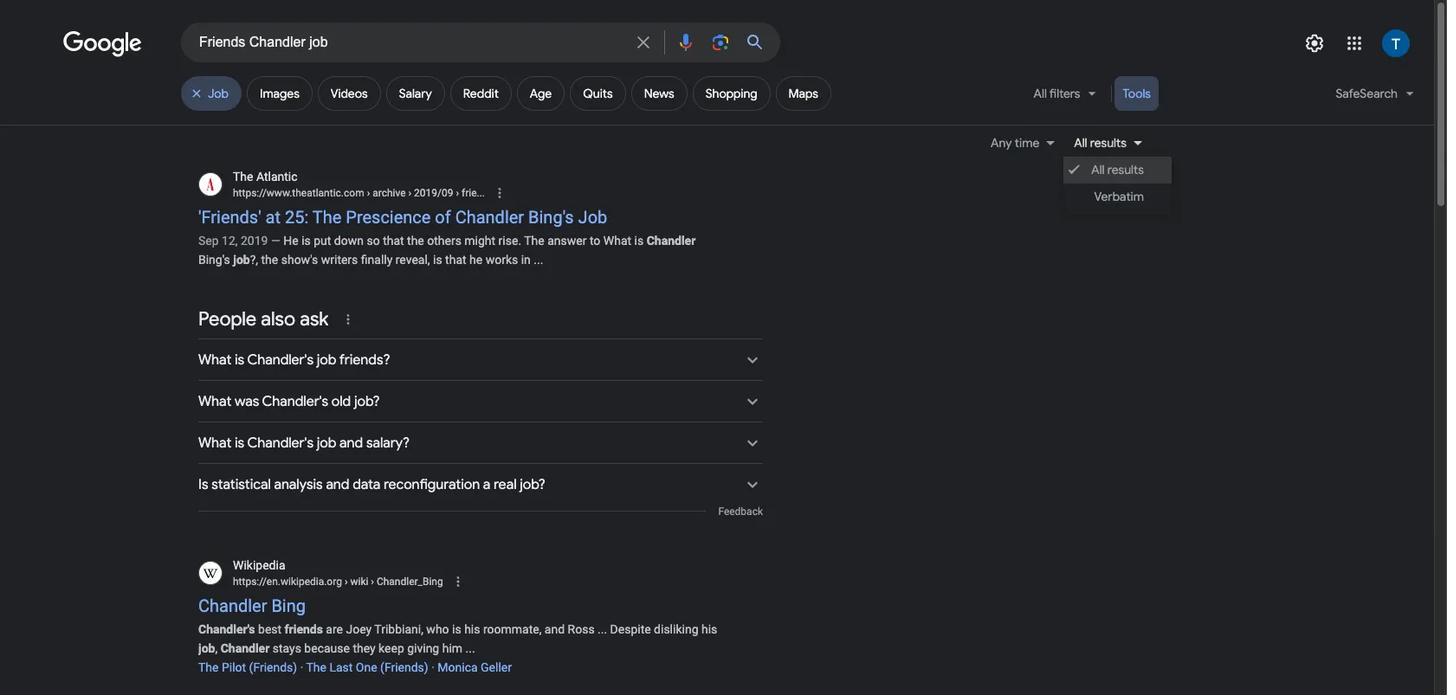 Task type: vqa. For each thing, say whether or not it's contained in the screenshot.
› wiki › Chandler_Bing text field
yes



Task type: describe. For each thing, give the bounding box(es) containing it.
are
[[326, 622, 343, 636]]

all results inside popup button
[[1074, 135, 1127, 151]]

videos
[[331, 86, 368, 101]]

best
[[258, 622, 282, 636]]

chandler's best friends are joey tribbiani, who is his roommate, and ross ... despite disliking his job , chandler stays because they keep giving him ... the pilot (friends) · ‎ the last one (friends) · ‎ monica geller
[[198, 622, 717, 674]]

remove job element
[[208, 86, 229, 101]]

quits
[[583, 86, 613, 101]]

results inside popup button
[[1090, 135, 1127, 151]]

none text field containing https://www.theatlantic.com
[[233, 185, 485, 201]]

the pilot (friends) link
[[198, 660, 297, 674]]

chandler inside sep 12, 2019 — he is put down so that the others might rise. the answer to what is chandler bing's job ?, the show's writers finally reveal, is that he works in ...
[[647, 233, 696, 247]]

prescience
[[346, 207, 431, 227]]

the atlantic https://www.theatlantic.com › archive › 2019/09 › frie...
[[233, 170, 485, 199]]

tools
[[1123, 86, 1151, 101]]

› right wiki
[[371, 576, 374, 588]]

2 (friends) from the left
[[380, 660, 429, 674]]

joey
[[346, 622, 372, 636]]

the inside sep 12, 2019 — he is put down so that the others might rise. the answer to what is chandler bing's job ?, the show's writers finally reveal, is that he works in ...
[[524, 233, 545, 247]]

is inside chandler's best friends are joey tribbiani, who is his roommate, and ross ... despite disliking his job , chandler stays because they keep giving him ... the pilot (friends) · ‎ the last one (friends) · ‎ monica geller
[[452, 622, 461, 636]]

safesearch button
[[1326, 76, 1425, 118]]

https://www.theatlantic.com
[[233, 187, 364, 199]]

atlantic
[[256, 170, 298, 184]]

disliking
[[654, 622, 699, 636]]

add salary element
[[399, 86, 432, 101]]

videos link
[[318, 76, 381, 111]]

1 horizontal spatial job
[[578, 207, 607, 227]]

him ...
[[442, 641, 475, 655]]

wikipedia
[[233, 558, 285, 572]]

2 ‎ from the left
[[438, 660, 438, 674]]

add reddit element
[[463, 86, 499, 101]]

works
[[486, 253, 518, 266]]

frie...
[[462, 187, 485, 199]]

writers
[[321, 253, 358, 266]]

Search search field
[[199, 33, 623, 55]]

any time
[[991, 135, 1040, 151]]

might
[[465, 233, 496, 247]]

all for menu containing all results
[[1092, 162, 1105, 178]]

bing's inside sep 12, 2019 — he is put down so that the others might rise. the answer to what is chandler bing's job ?, the show's writers finally reveal, is that he works in ...
[[198, 253, 230, 266]]

0 horizontal spatial the
[[261, 253, 278, 266]]

archive
[[373, 187, 406, 199]]

feedback button
[[718, 505, 763, 519]]

0 vertical spatial that
[[383, 233, 404, 247]]

and
[[545, 622, 565, 636]]

answer
[[548, 233, 587, 247]]

geller
[[481, 660, 512, 674]]

the last one (friends) link
[[306, 660, 429, 674]]

keep
[[379, 641, 404, 655]]

roommate,
[[483, 622, 542, 636]]

quits link
[[570, 76, 626, 111]]

1 ‎ from the left
[[306, 660, 306, 674]]

news link
[[631, 76, 687, 111]]

time
[[1015, 135, 1040, 151]]

friends
[[285, 622, 323, 636]]

1 his from the left
[[464, 622, 480, 636]]

› wiki › Chandler_Bing text field
[[342, 576, 443, 588]]

one
[[356, 660, 377, 674]]

also
[[261, 307, 296, 331]]

people also ask
[[198, 307, 329, 331]]

last
[[330, 660, 353, 674]]

maps link
[[776, 76, 831, 111]]

› archive › 2019/09 › frie... text field
[[364, 187, 485, 199]]

2019/09
[[414, 187, 453, 199]]

put
[[314, 233, 331, 247]]

chandler_bing
[[377, 576, 443, 588]]

all filters button
[[1023, 76, 1109, 118]]

wiki
[[350, 576, 368, 588]]

the up 'put'
[[313, 207, 342, 227]]

finally
[[361, 253, 393, 266]]

show's
[[281, 253, 318, 266]]

› left frie...
[[456, 187, 459, 199]]

of
[[435, 207, 451, 227]]

chandler bing
[[198, 595, 306, 616]]

reveal,
[[396, 253, 430, 266]]



Task type: locate. For each thing, give the bounding box(es) containing it.
feedback
[[718, 506, 763, 518]]

all results radio item
[[1064, 157, 1172, 184]]

0 horizontal spatial ·
[[300, 660, 303, 674]]

monica
[[438, 660, 478, 674]]

wikipedia https://en.wikipedia.org › wiki › chandler_bing
[[233, 558, 443, 588]]

None text field
[[233, 185, 485, 201]]

sep 12, 2019 — he is put down so that the others might rise. the answer to what is chandler bing's job ?, the show's writers finally reveal, is that he works in ...
[[198, 233, 696, 266]]

0 vertical spatial bing's
[[528, 207, 574, 227]]

any time button
[[991, 133, 1064, 152]]

because
[[304, 641, 350, 655]]

the down ,
[[198, 660, 219, 674]]

?,
[[250, 253, 258, 266]]

2019
[[241, 233, 268, 247]]

sep
[[198, 233, 219, 247]]

job down 12,
[[233, 253, 250, 266]]

0 horizontal spatial that
[[383, 233, 404, 247]]

salary
[[399, 86, 432, 101]]

is
[[302, 233, 311, 247], [635, 233, 644, 247], [433, 253, 442, 266], [452, 622, 461, 636]]

...
[[598, 622, 607, 636]]

maps
[[789, 86, 818, 101]]

salary link
[[386, 76, 445, 111]]

is right who
[[452, 622, 461, 636]]

chandler's
[[198, 622, 255, 636]]

1 horizontal spatial the
[[407, 233, 424, 247]]

reddit link
[[450, 76, 512, 111]]

0 vertical spatial job
[[233, 253, 250, 266]]

bing
[[271, 595, 306, 616]]

age
[[530, 86, 552, 101]]

all down all results popup button
[[1092, 162, 1105, 178]]

add age element
[[530, 86, 552, 101]]

at
[[266, 207, 281, 227]]

all results up verbatim
[[1092, 162, 1144, 178]]

job down the chandler's
[[198, 641, 215, 655]]

in ...
[[521, 253, 543, 266]]

0 horizontal spatial his
[[464, 622, 480, 636]]

None search field
[[0, 22, 780, 62]]

they
[[353, 641, 376, 655]]

· down stays
[[300, 660, 303, 674]]

1 horizontal spatial job
[[233, 253, 250, 266]]

12,
[[222, 233, 238, 247]]

menu containing all results
[[1064, 152, 1172, 215]]

giving
[[407, 641, 439, 655]]

all
[[1034, 86, 1047, 101], [1074, 135, 1088, 151], [1092, 162, 1105, 178]]

the
[[233, 170, 253, 184], [313, 207, 342, 227], [524, 233, 545, 247], [198, 660, 219, 674], [306, 660, 327, 674]]

age link
[[517, 76, 565, 111]]

images link
[[247, 76, 313, 111]]

the up reveal,
[[407, 233, 424, 247]]

1 horizontal spatial ‎
[[438, 660, 438, 674]]

chandler
[[455, 207, 524, 227], [647, 233, 696, 247], [198, 595, 267, 616], [221, 641, 270, 655]]

1 horizontal spatial bing's
[[528, 207, 574, 227]]

0 vertical spatial all results
[[1074, 135, 1127, 151]]

1 horizontal spatial that
[[445, 253, 467, 266]]

1 horizontal spatial (friends)
[[380, 660, 429, 674]]

job inside sep 12, 2019 — he is put down so that the others might rise. the answer to what is chandler bing's job ?, the show's writers finally reveal, is that he works in ...
[[233, 253, 250, 266]]

(friends)
[[249, 660, 297, 674], [380, 660, 429, 674]]

stays
[[273, 641, 301, 655]]

filters
[[1050, 86, 1081, 101]]

0 horizontal spatial ‎
[[306, 660, 306, 674]]

1 vertical spatial results
[[1108, 162, 1144, 178]]

· down giving
[[432, 660, 435, 674]]

(friends) down stays
[[249, 660, 297, 674]]

1 (friends) from the left
[[249, 660, 297, 674]]

0 vertical spatial all
[[1034, 86, 1047, 101]]

his
[[464, 622, 480, 636], [702, 622, 717, 636]]

that left "he"
[[445, 253, 467, 266]]

0 vertical spatial results
[[1090, 135, 1127, 151]]

none text field containing https://en.wikipedia.org
[[233, 574, 443, 590]]

(friends) down keep
[[380, 660, 429, 674]]

results up verbatim
[[1108, 162, 1144, 178]]

0 horizontal spatial job
[[208, 86, 229, 101]]

add quits element
[[583, 86, 613, 101]]

shopping link
[[693, 76, 771, 111]]

job up to
[[578, 207, 607, 227]]

he
[[470, 253, 483, 266]]

the up in ... on the top left of page
[[524, 233, 545, 247]]

bing's down sep
[[198, 253, 230, 266]]

monica geller link
[[438, 660, 512, 674]]

tribbiani,
[[374, 622, 424, 636]]

the right ?,
[[261, 253, 278, 266]]

chandler up the chandler's
[[198, 595, 267, 616]]

all for all filters dropdown button on the right of page
[[1034, 86, 1047, 101]]

all up all results radio item
[[1074, 135, 1088, 151]]

25:
[[285, 207, 309, 227]]

all results button
[[1064, 133, 1151, 152]]

1 horizontal spatial all
[[1074, 135, 1088, 151]]

the inside the atlantic https://www.theatlantic.com › archive › 2019/09 › frie...
[[233, 170, 253, 184]]

,
[[215, 641, 218, 655]]

verbatim link
[[1064, 184, 1172, 210]]

1 vertical spatial all
[[1074, 135, 1088, 151]]

‎ down because
[[306, 660, 306, 674]]

results
[[1090, 135, 1127, 151], [1108, 162, 1144, 178]]

down
[[334, 233, 364, 247]]

is right the he
[[302, 233, 311, 247]]

job inside chandler's best friends are joey tribbiani, who is his roommate, and ross ... despite disliking his job , chandler stays because they keep giving him ... the pilot (friends) · ‎ the last one (friends) · ‎ monica geller
[[198, 641, 215, 655]]

2 · from the left
[[432, 660, 435, 674]]

ask
[[300, 307, 329, 331]]

2 vertical spatial all
[[1092, 162, 1105, 178]]

·
[[300, 660, 303, 674], [432, 660, 435, 674]]

None text field
[[233, 574, 443, 590]]

results inside radio item
[[1108, 162, 1144, 178]]

job left images
[[208, 86, 229, 101]]

results up all results radio item
[[1090, 135, 1127, 151]]

all filters
[[1034, 86, 1081, 101]]

google image
[[63, 31, 143, 57]]

https://en.wikipedia.org
[[233, 576, 342, 588]]

the left atlantic at the left top of the page
[[233, 170, 253, 184]]

shopping
[[706, 86, 758, 101]]

‎ down giving
[[438, 660, 438, 674]]

'friends'
[[198, 207, 261, 227]]

chandler up might
[[455, 207, 524, 227]]

chandler up the pilot (friends) link
[[221, 641, 270, 655]]

1 horizontal spatial his
[[702, 622, 717, 636]]

bing's up answer
[[528, 207, 574, 227]]

to
[[590, 233, 601, 247]]

1 vertical spatial that
[[445, 253, 467, 266]]

tools button
[[1115, 76, 1159, 111]]

so
[[367, 233, 380, 247]]

› left archive
[[367, 187, 370, 199]]

› right archive
[[408, 187, 412, 199]]

who
[[426, 622, 449, 636]]

is down others
[[433, 253, 442, 266]]

that right so
[[383, 233, 404, 247]]

0 vertical spatial job
[[208, 86, 229, 101]]

all results inside radio item
[[1092, 162, 1144, 178]]

0 horizontal spatial job
[[198, 641, 215, 655]]

reddit
[[463, 86, 499, 101]]

1 vertical spatial job
[[198, 641, 215, 655]]

safesearch
[[1336, 86, 1398, 101]]

all inside radio item
[[1092, 162, 1105, 178]]

0 vertical spatial the
[[407, 233, 424, 247]]

0 horizontal spatial all
[[1034, 86, 1047, 101]]

‎
[[306, 660, 306, 674], [438, 660, 438, 674]]

rise.
[[499, 233, 522, 247]]

chandler right what
[[647, 233, 696, 247]]

others
[[427, 233, 462, 247]]

verbatim
[[1094, 189, 1144, 204]]

all inside dropdown button
[[1034, 86, 1047, 101]]

1 vertical spatial bing's
[[198, 253, 230, 266]]

despite
[[610, 622, 651, 636]]

all inside popup button
[[1074, 135, 1088, 151]]

pilot
[[222, 660, 246, 674]]

ross
[[568, 622, 595, 636]]

1 vertical spatial the
[[261, 253, 278, 266]]

his up him ...
[[464, 622, 480, 636]]

news
[[644, 86, 674, 101]]

1 horizontal spatial ·
[[432, 660, 435, 674]]

menu
[[1064, 152, 1172, 215]]

his right disliking
[[702, 622, 717, 636]]

all results up all results radio item
[[1074, 135, 1127, 151]]

2 his from the left
[[702, 622, 717, 636]]

search by voice image
[[676, 32, 696, 53]]

any
[[991, 135, 1012, 151]]

bing's
[[528, 207, 574, 227], [198, 253, 230, 266]]

1 vertical spatial all results
[[1092, 162, 1144, 178]]

0 horizontal spatial bing's
[[198, 253, 230, 266]]

—
[[271, 233, 281, 247]]

chandler inside chandler's best friends are joey tribbiani, who is his roommate, and ross ... despite disliking his job , chandler stays because they keep giving him ... the pilot (friends) · ‎ the last one (friends) · ‎ monica geller
[[221, 641, 270, 655]]

0 horizontal spatial (friends)
[[249, 660, 297, 674]]

all left filters
[[1034, 86, 1047, 101]]

that
[[383, 233, 404, 247], [445, 253, 467, 266]]

job
[[233, 253, 250, 266], [198, 641, 215, 655]]

job link
[[181, 76, 242, 111]]

the
[[407, 233, 424, 247], [261, 253, 278, 266]]

is right what
[[635, 233, 644, 247]]

1 · from the left
[[300, 660, 303, 674]]

1 vertical spatial job
[[578, 207, 607, 227]]

search by image image
[[710, 32, 731, 53]]

he
[[284, 233, 299, 247]]

the down because
[[306, 660, 327, 674]]

people
[[198, 307, 257, 331]]

'friends' at 25: the prescience of chandler bing's job
[[198, 207, 607, 227]]

›
[[367, 187, 370, 199], [408, 187, 412, 199], [456, 187, 459, 199], [345, 576, 348, 588], [371, 576, 374, 588]]

images
[[260, 86, 300, 101]]

2 horizontal spatial all
[[1092, 162, 1105, 178]]

› left wiki
[[345, 576, 348, 588]]

what
[[604, 233, 632, 247]]



